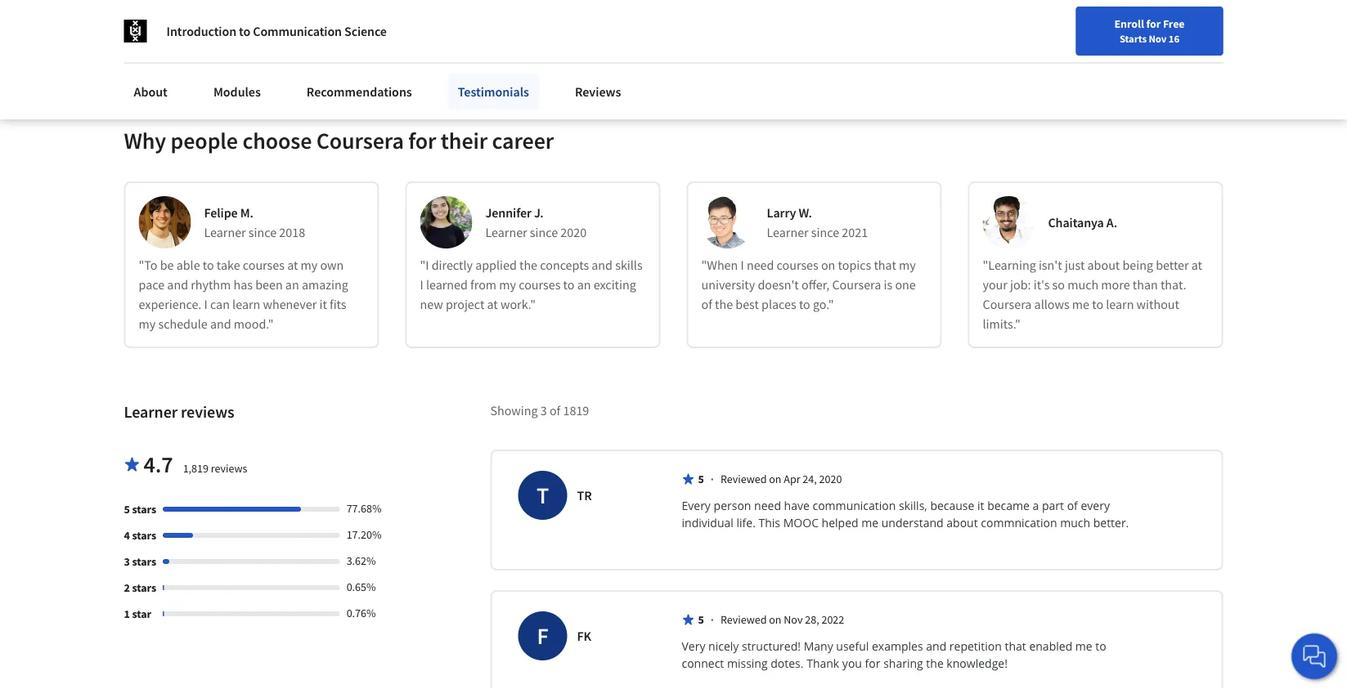 Task type: describe. For each thing, give the bounding box(es) containing it.
learner for jennifer
[[486, 224, 527, 241]]

m.
[[240, 205, 253, 221]]

examples
[[872, 639, 923, 655]]

chat with us image
[[1302, 644, 1328, 670]]

that.
[[1161, 277, 1187, 293]]

allows
[[1034, 296, 1070, 313]]

it's
[[1034, 277, 1050, 293]]

reviewed on nov 28, 2022
[[721, 613, 844, 628]]

j.
[[534, 205, 544, 221]]

it inside the every person need have communication skills, because it became a part of every individual life. this mooc helped me understand about commnication much better.
[[978, 498, 985, 514]]

every
[[1081, 498, 1110, 514]]

w.
[[799, 205, 812, 221]]

project
[[446, 296, 485, 313]]

0 horizontal spatial coursera
[[316, 127, 404, 155]]

applied
[[475, 257, 517, 274]]

my inside "i directly applied the concepts and skills i learned from my courses to an exciting new project at work."
[[499, 277, 516, 293]]

"learning isn't just about being better at your job: it's so much more than that. coursera allows me to learn without limits."
[[983, 257, 1203, 332]]

1 horizontal spatial 3
[[541, 403, 547, 419]]

apr
[[784, 472, 801, 487]]

1 vertical spatial 5
[[124, 503, 130, 517]]

i inside the "to be able to take courses at my own pace and rhythm has been an amazing experience. i can learn whenever it fits my schedule and mood."
[[204, 296, 208, 313]]

testimonials
[[458, 83, 529, 100]]

many
[[804, 639, 833, 655]]

f
[[537, 622, 549, 651]]

on for t
[[769, 472, 782, 487]]

much inside the every person need have communication skills, because it became a part of every individual life. this mooc helped me understand about commnication much better.
[[1060, 516, 1091, 531]]

helped
[[822, 516, 859, 531]]

from
[[470, 277, 497, 293]]

collection element
[[114, 0, 1233, 74]]

enroll
[[1115, 16, 1144, 31]]

one
[[895, 277, 916, 293]]

enroll for free starts nov 16
[[1115, 16, 1185, 45]]

since for m.
[[249, 224, 277, 241]]

28,
[[805, 613, 819, 628]]

better.
[[1094, 516, 1129, 531]]

places
[[762, 296, 797, 313]]

show notifications image
[[1126, 20, 1146, 40]]

4 stars
[[124, 529, 156, 543]]

and inside "i directly applied the concepts and skills i learned from my courses to an exciting new project at work."
[[592, 257, 613, 274]]

"to be able to take courses at my own pace and rhythm has been an amazing experience. i can learn whenever it fits my schedule and mood."
[[139, 257, 348, 332]]

at for courses
[[287, 257, 298, 274]]

testimonials link
[[448, 74, 539, 110]]

mooc
[[783, 516, 819, 531]]

need for courses
[[747, 257, 774, 274]]

new
[[420, 296, 443, 313]]

every
[[682, 498, 711, 514]]

i inside "when i need courses on topics that my university doesn't offer, coursera is one of the best places to go."
[[741, 257, 744, 274]]

"to
[[139, 257, 157, 274]]

topics
[[838, 257, 871, 274]]

"learning
[[983, 257, 1036, 274]]

about inside "learning isn't just about being better at your job: it's so much more than that. coursera allows me to learn without limits."
[[1088, 257, 1120, 274]]

enabled
[[1029, 639, 1073, 655]]

tr
[[577, 488, 592, 504]]

at inside "i directly applied the concepts and skills i learned from my courses to an exciting new project at work."
[[487, 296, 498, 313]]

me inside the every person need have communication skills, because it became a part of every individual life. this mooc helped me understand about commnication much better.
[[862, 516, 879, 531]]

to inside the "to be able to take courses at my own pace and rhythm has been an amazing experience. i can learn whenever it fits my schedule and mood."
[[203, 257, 214, 274]]

because
[[930, 498, 975, 514]]

17.20%
[[347, 528, 382, 543]]

coursera inside "when i need courses on topics that my university doesn't offer, coursera is one of the best places to go."
[[832, 277, 881, 293]]

fits
[[330, 296, 346, 313]]

learner for felipe
[[204, 224, 246, 241]]

learned
[[426, 277, 468, 293]]

became
[[988, 498, 1030, 514]]

much inside "learning isn't just about being better at your job: it's so much more than that. coursera allows me to learn without limits."
[[1068, 277, 1099, 293]]

work."
[[501, 296, 536, 313]]

skills
[[615, 257, 643, 274]]

"i
[[420, 257, 429, 274]]

show 6 more
[[137, 26, 201, 40]]

able
[[176, 257, 200, 274]]

star
[[132, 607, 151, 622]]

2022
[[822, 613, 844, 628]]

1 vertical spatial of
[[550, 403, 561, 419]]

chaitanya
[[1048, 215, 1104, 231]]

pace
[[139, 277, 165, 293]]

since for j.
[[530, 224, 558, 241]]

dotes.
[[771, 656, 804, 672]]

rhythm
[[191, 277, 231, 293]]

modules link
[[204, 74, 271, 110]]

3.62%
[[347, 554, 376, 569]]

i inside "i directly applied the concepts and skills i learned from my courses to an exciting new project at work."
[[420, 277, 424, 293]]

recommendations
[[307, 83, 412, 100]]

missing
[[727, 656, 768, 672]]

0.76%
[[347, 606, 376, 621]]

jennifer j. learner since 2020
[[486, 205, 587, 241]]

courses inside the "to be able to take courses at my own pace and rhythm has been an amazing experience. i can learn whenever it fits my schedule and mood."
[[243, 257, 285, 274]]

whenever
[[263, 296, 317, 313]]

to inside "learning isn't just about being better at your job: it's so much more than that. coursera allows me to learn without limits."
[[1092, 296, 1104, 313]]

every person need have communication skills, because it became a part of every individual life. this mooc helped me understand about commnication much better.
[[682, 498, 1129, 531]]

that inside very nicely structured! many useful examples and repetition that enabled me to connect missing dotes. thank you for sharing the knowledge!
[[1005, 639, 1026, 655]]

jennifer
[[486, 205, 532, 221]]

1819
[[563, 403, 589, 419]]

experience.
[[139, 296, 202, 313]]

more inside "learning isn't just about being better at your job: it's so much more than that. coursera allows me to learn without limits."
[[1101, 277, 1130, 293]]

and up experience.
[[167, 277, 188, 293]]

5 for t
[[698, 472, 704, 487]]

people
[[171, 127, 238, 155]]

of inside "when i need courses on topics that my university doesn't offer, coursera is one of the best places to go."
[[701, 296, 712, 313]]

about
[[134, 83, 168, 100]]

individual
[[682, 516, 734, 531]]

part
[[1042, 498, 1064, 514]]

5 stars
[[124, 503, 156, 517]]

reviews for learner reviews
[[181, 402, 234, 423]]

1 vertical spatial for
[[408, 127, 436, 155]]

show
[[137, 26, 165, 40]]

learn for more
[[1106, 296, 1134, 313]]

been
[[255, 277, 283, 293]]

2020 for reviewed on apr 24, 2020
[[819, 472, 842, 487]]

t
[[537, 482, 549, 510]]

an inside the "to be able to take courses at my own pace and rhythm has been an amazing experience. i can learn whenever it fits my schedule and mood."
[[285, 277, 299, 293]]

reviewed for f
[[721, 613, 767, 628]]

5 for f
[[698, 613, 704, 628]]

fk
[[577, 629, 591, 645]]

stars for 5 stars
[[132, 503, 156, 517]]

courses inside "i directly applied the concepts and skills i learned from my courses to an exciting new project at work."
[[519, 277, 561, 293]]



Task type: vqa. For each thing, say whether or not it's contained in the screenshot.
"tuition & financing"
no



Task type: locate. For each thing, give the bounding box(es) containing it.
1 horizontal spatial for
[[865, 656, 881, 672]]

since inside felipe m. learner since 2018
[[249, 224, 277, 241]]

1 horizontal spatial 2020
[[819, 472, 842, 487]]

for right you
[[865, 656, 881, 672]]

1 horizontal spatial more
[[1101, 277, 1130, 293]]

english
[[1033, 18, 1073, 35]]

felipe m. learner since 2018
[[204, 205, 305, 241]]

learn inside the "to be able to take courses at my own pace and rhythm has been an amazing experience. i can learn whenever it fits my schedule and mood."
[[232, 296, 260, 313]]

reviewed on apr 24, 2020
[[721, 472, 842, 487]]

stars up 2 stars
[[132, 555, 156, 570]]

None search field
[[233, 10, 626, 43]]

1 horizontal spatial i
[[420, 277, 424, 293]]

2 reviewed from the top
[[721, 613, 767, 628]]

2 horizontal spatial at
[[1192, 257, 1203, 274]]

0 vertical spatial 5
[[698, 472, 704, 487]]

since down 'j.'
[[530, 224, 558, 241]]

since inside larry w. learner since 2021
[[811, 224, 839, 241]]

stars for 3 stars
[[132, 555, 156, 570]]

to right introduction
[[239, 23, 250, 39]]

courses up the "offer,"
[[777, 257, 819, 274]]

since for w.
[[811, 224, 839, 241]]

0 vertical spatial 2020
[[561, 224, 587, 241]]

0.65%
[[347, 580, 376, 595]]

2020 right 24, in the right of the page
[[819, 472, 842, 487]]

2 horizontal spatial coursera
[[983, 296, 1032, 313]]

an up whenever
[[285, 277, 299, 293]]

2020 up concepts
[[561, 224, 587, 241]]

more inside show 6 more button
[[175, 26, 201, 40]]

learner reviews
[[124, 402, 234, 423]]

reviewed up nicely
[[721, 613, 767, 628]]

me right allows
[[1072, 296, 1090, 313]]

2 stars
[[124, 581, 156, 596]]

you
[[842, 656, 862, 672]]

need for have
[[754, 498, 781, 514]]

0 horizontal spatial about
[[947, 516, 978, 531]]

1
[[124, 607, 130, 622]]

coursera up limits." on the right of page
[[983, 296, 1032, 313]]

learner inside jennifer j. learner since 2020
[[486, 224, 527, 241]]

learner for larry
[[767, 224, 809, 241]]

2020 inside jennifer j. learner since 2020
[[561, 224, 587, 241]]

3 stars
[[124, 555, 156, 570]]

0 horizontal spatial of
[[550, 403, 561, 419]]

me inside very nicely structured! many useful examples and repetition that enabled me to connect missing dotes. thank you for sharing the knowledge!
[[1076, 639, 1093, 655]]

me right the enabled
[[1076, 639, 1093, 655]]

1 stars from the top
[[132, 503, 156, 517]]

1 vertical spatial on
[[769, 472, 782, 487]]

1 vertical spatial that
[[1005, 639, 1026, 655]]

0 horizontal spatial that
[[874, 257, 896, 274]]

0 horizontal spatial learn
[[232, 296, 260, 313]]

choose
[[242, 127, 312, 155]]

reviews for 1,819 reviews
[[211, 462, 247, 476]]

very
[[682, 639, 706, 655]]

0 horizontal spatial courses
[[243, 257, 285, 274]]

"i directly applied the concepts and skills i learned from my courses to an exciting new project at work."
[[420, 257, 643, 313]]

mood."
[[234, 316, 274, 332]]

on left apr
[[769, 472, 782, 487]]

1 vertical spatial much
[[1060, 516, 1091, 531]]

4
[[124, 529, 130, 543]]

communication
[[813, 498, 896, 514]]

to inside very nicely structured! many useful examples and repetition that enabled me to connect missing dotes. thank you for sharing the knowledge!
[[1096, 639, 1107, 655]]

why people choose coursera for their career
[[124, 127, 554, 155]]

is
[[884, 277, 893, 293]]

0 vertical spatial for
[[1147, 16, 1161, 31]]

and down can
[[210, 316, 231, 332]]

and inside very nicely structured! many useful examples and repetition that enabled me to connect missing dotes. thank you for sharing the knowledge!
[[926, 639, 947, 655]]

at down 2018
[[287, 257, 298, 274]]

person
[[714, 498, 751, 514]]

nov inside the enroll for free starts nov 16
[[1149, 32, 1167, 45]]

reviews up 1,819 reviews
[[181, 402, 234, 423]]

skills,
[[899, 498, 927, 514]]

i left can
[[204, 296, 208, 313]]

2020 for jennifer j. learner since 2020
[[561, 224, 587, 241]]

of right 'part'
[[1067, 498, 1078, 514]]

0 vertical spatial nov
[[1149, 32, 1167, 45]]

to right allows
[[1092, 296, 1104, 313]]

for left their
[[408, 127, 436, 155]]

3 stars from the top
[[132, 555, 156, 570]]

take
[[217, 257, 240, 274]]

since down m. at the left of page
[[249, 224, 277, 241]]

2 vertical spatial of
[[1067, 498, 1078, 514]]

5 up very
[[698, 613, 704, 628]]

1,819
[[183, 462, 209, 476]]

courses up been
[[243, 257, 285, 274]]

show 6 more button
[[124, 18, 214, 48]]

career
[[492, 127, 554, 155]]

1 vertical spatial more
[[1101, 277, 1130, 293]]

the inside "i directly applied the concepts and skills i learned from my courses to an exciting new project at work."
[[519, 257, 538, 274]]

1 vertical spatial about
[[947, 516, 978, 531]]

reviews link
[[565, 74, 631, 110]]

0 vertical spatial reviewed
[[721, 472, 767, 487]]

1 horizontal spatial courses
[[519, 277, 561, 293]]

1 horizontal spatial learn
[[1106, 296, 1134, 313]]

0 vertical spatial it
[[319, 296, 327, 313]]

about right 'just' on the top right of page
[[1088, 257, 1120, 274]]

it inside the "to be able to take courses at my own pace and rhythm has been an amazing experience. i can learn whenever it fits my schedule and mood."
[[319, 296, 327, 313]]

0 horizontal spatial i
[[204, 296, 208, 313]]

for inside very nicely structured! many useful examples and repetition that enabled me to connect missing dotes. thank you for sharing the knowledge!
[[865, 656, 881, 672]]

2 stars from the top
[[132, 529, 156, 543]]

communication
[[253, 23, 342, 39]]

my up the "work.""
[[499, 277, 516, 293]]

1 vertical spatial reviews
[[211, 462, 247, 476]]

2 horizontal spatial since
[[811, 224, 839, 241]]

commnication
[[981, 516, 1057, 531]]

my
[[301, 257, 318, 274], [899, 257, 916, 274], [499, 277, 516, 293], [139, 316, 156, 332]]

coursera inside "learning isn't just about being better at your job: it's so much more than that. coursera allows me to learn without limits."
[[983, 296, 1032, 313]]

doesn't
[[758, 277, 799, 293]]

2 learn from the left
[[1106, 296, 1134, 313]]

at for better
[[1192, 257, 1203, 274]]

for inside the enroll for free starts nov 16
[[1147, 16, 1161, 31]]

0 horizontal spatial nov
[[784, 613, 803, 628]]

at inside the "to be able to take courses at my own pace and rhythm has been an amazing experience. i can learn whenever it fits my schedule and mood."
[[287, 257, 298, 274]]

own
[[320, 257, 344, 274]]

the right sharing
[[926, 656, 944, 672]]

learner inside larry w. learner since 2021
[[767, 224, 809, 241]]

1 horizontal spatial it
[[978, 498, 985, 514]]

1 an from the left
[[285, 277, 299, 293]]

1 vertical spatial need
[[754, 498, 781, 514]]

2 vertical spatial for
[[865, 656, 881, 672]]

1 horizontal spatial nov
[[1149, 32, 1167, 45]]

0 horizontal spatial the
[[519, 257, 538, 274]]

about down because
[[947, 516, 978, 531]]

1 learn from the left
[[232, 296, 260, 313]]

why
[[124, 127, 166, 155]]

without
[[1137, 296, 1180, 313]]

sharing
[[884, 656, 923, 672]]

nov left 16
[[1149, 32, 1167, 45]]

be
[[160, 257, 174, 274]]

their
[[441, 127, 488, 155]]

starts
[[1120, 32, 1147, 45]]

my inside "when i need courses on topics that my university doesn't offer, coursera is one of the best places to go."
[[899, 257, 916, 274]]

learn for has
[[232, 296, 260, 313]]

need up this
[[754, 498, 781, 514]]

the down university
[[715, 296, 733, 313]]

nov left 28,
[[784, 613, 803, 628]]

1 horizontal spatial coursera
[[832, 277, 881, 293]]

so
[[1053, 277, 1065, 293]]

thank
[[807, 656, 840, 672]]

0 vertical spatial reviews
[[181, 402, 234, 423]]

reviewed up person
[[721, 472, 767, 487]]

1 horizontal spatial an
[[577, 277, 591, 293]]

it left fits
[[319, 296, 327, 313]]

2 vertical spatial me
[[1076, 639, 1093, 655]]

an
[[285, 277, 299, 293], [577, 277, 591, 293]]

more right 6
[[175, 26, 201, 40]]

the inside "when i need courses on topics that my university doesn't offer, coursera is one of the best places to go."
[[715, 296, 733, 313]]

0 horizontal spatial 2020
[[561, 224, 587, 241]]

can
[[210, 296, 230, 313]]

1 vertical spatial 2020
[[819, 472, 842, 487]]

1 horizontal spatial the
[[715, 296, 733, 313]]

that left the enabled
[[1005, 639, 1026, 655]]

university of amsterdam image
[[124, 20, 147, 43]]

much down 'just' on the top right of page
[[1068, 277, 1099, 293]]

me down communication
[[862, 516, 879, 531]]

stars up 4 stars
[[132, 503, 156, 517]]

learn down has
[[232, 296, 260, 313]]

2 horizontal spatial courses
[[777, 257, 819, 274]]

2 an from the left
[[577, 277, 591, 293]]

1 vertical spatial it
[[978, 498, 985, 514]]

1 since from the left
[[249, 224, 277, 241]]

0 horizontal spatial for
[[408, 127, 436, 155]]

2 vertical spatial on
[[769, 613, 782, 628]]

on up structured!
[[769, 613, 782, 628]]

stars right 2 at the left
[[132, 581, 156, 596]]

the
[[519, 257, 538, 274], [715, 296, 733, 313], [926, 656, 944, 672]]

the inside very nicely structured! many useful examples and repetition that enabled me to connect missing dotes. thank you for sharing the knowledge!
[[926, 656, 944, 672]]

on inside "when i need courses on topics that my university doesn't offer, coursera is one of the best places to go."
[[821, 257, 836, 274]]

my down experience.
[[139, 316, 156, 332]]

best
[[736, 296, 759, 313]]

2 horizontal spatial of
[[1067, 498, 1078, 514]]

0 vertical spatial need
[[747, 257, 774, 274]]

2 since from the left
[[530, 224, 558, 241]]

coursera down topics
[[832, 277, 881, 293]]

1 reviewed from the top
[[721, 472, 767, 487]]

need up doesn't at the right top of the page
[[747, 257, 774, 274]]

at down from
[[487, 296, 498, 313]]

3 right 'showing'
[[541, 403, 547, 419]]

the right applied
[[519, 257, 538, 274]]

2 horizontal spatial the
[[926, 656, 944, 672]]

3 since from the left
[[811, 224, 839, 241]]

learner down larry
[[767, 224, 809, 241]]

much down every
[[1060, 516, 1091, 531]]

at inside "learning isn't just about being better at your job: it's so much more than that. coursera allows me to learn without limits."
[[1192, 257, 1203, 274]]

a
[[1033, 498, 1039, 514]]

1 horizontal spatial since
[[530, 224, 558, 241]]

1 horizontal spatial about
[[1088, 257, 1120, 274]]

for right show notifications icon
[[1147, 16, 1161, 31]]

reviewed for t
[[721, 472, 767, 487]]

6
[[167, 26, 173, 40]]

of down university
[[701, 296, 712, 313]]

need inside "when i need courses on topics that my university doesn't offer, coursera is one of the best places to go."
[[747, 257, 774, 274]]

2021
[[842, 224, 868, 241]]

0 vertical spatial about
[[1088, 257, 1120, 274]]

courses inside "when i need courses on topics that my university doesn't offer, coursera is one of the best places to go."
[[777, 257, 819, 274]]

1 vertical spatial 3
[[124, 555, 130, 570]]

to inside "i directly applied the concepts and skills i learned from my courses to an exciting new project at work."
[[563, 277, 575, 293]]

5 up 4
[[124, 503, 130, 517]]

24,
[[803, 472, 817, 487]]

free
[[1163, 16, 1185, 31]]

1 vertical spatial me
[[862, 516, 879, 531]]

more left than
[[1101, 277, 1130, 293]]

larry w. learner since 2021
[[767, 205, 868, 241]]

2 horizontal spatial i
[[741, 257, 744, 274]]

my left own
[[301, 257, 318, 274]]

stars for 2 stars
[[132, 581, 156, 596]]

0 horizontal spatial more
[[175, 26, 201, 40]]

nov
[[1149, 32, 1167, 45], [784, 613, 803, 628]]

1 vertical spatial i
[[420, 277, 424, 293]]

1 vertical spatial nov
[[784, 613, 803, 628]]

1 vertical spatial the
[[715, 296, 733, 313]]

2 vertical spatial 5
[[698, 613, 704, 628]]

at
[[287, 257, 298, 274], [1192, 257, 1203, 274], [487, 296, 498, 313]]

structured!
[[742, 639, 801, 655]]

0 vertical spatial of
[[701, 296, 712, 313]]

reviews right 1,819
[[211, 462, 247, 476]]

2 vertical spatial i
[[204, 296, 208, 313]]

0 vertical spatial coursera
[[316, 127, 404, 155]]

stars for 4 stars
[[132, 529, 156, 543]]

stars right 4
[[132, 529, 156, 543]]

0 vertical spatial that
[[874, 257, 896, 274]]

0 vertical spatial on
[[821, 257, 836, 274]]

learn down than
[[1106, 296, 1134, 313]]

to right the enabled
[[1096, 639, 1107, 655]]

introduction
[[166, 23, 236, 39]]

much
[[1068, 277, 1099, 293], [1060, 516, 1091, 531]]

exciting
[[594, 277, 636, 293]]

at right 'better'
[[1192, 257, 1203, 274]]

learner up 4.7
[[124, 402, 178, 423]]

offer,
[[802, 277, 830, 293]]

amazing
[[302, 277, 348, 293]]

on up the "offer,"
[[821, 257, 836, 274]]

knowledge!
[[947, 656, 1008, 672]]

me
[[1072, 296, 1090, 313], [862, 516, 879, 531], [1076, 639, 1093, 655]]

felipe
[[204, 205, 238, 221]]

learner inside felipe m. learner since 2018
[[204, 224, 246, 241]]

have
[[784, 498, 810, 514]]

larry
[[767, 205, 796, 221]]

0 vertical spatial much
[[1068, 277, 1099, 293]]

my up one
[[899, 257, 916, 274]]

0 horizontal spatial 3
[[124, 555, 130, 570]]

0 horizontal spatial it
[[319, 296, 327, 313]]

0 vertical spatial 3
[[541, 403, 547, 419]]

to left go."
[[799, 296, 810, 313]]

0 horizontal spatial an
[[285, 277, 299, 293]]

1 horizontal spatial at
[[487, 296, 498, 313]]

it
[[319, 296, 327, 313], [978, 498, 985, 514]]

16
[[1169, 32, 1180, 45]]

2
[[124, 581, 130, 596]]

courses up the "work.""
[[519, 277, 561, 293]]

coursera image
[[20, 13, 124, 39]]

2 horizontal spatial for
[[1147, 16, 1161, 31]]

1 horizontal spatial of
[[701, 296, 712, 313]]

and right examples
[[926, 639, 947, 655]]

0 horizontal spatial since
[[249, 224, 277, 241]]

it left the became
[[978, 498, 985, 514]]

concepts
[[540, 257, 589, 274]]

chaitanya a.
[[1048, 215, 1117, 231]]

an down concepts
[[577, 277, 591, 293]]

to inside "when i need courses on topics that my university doesn't offer, coursera is one of the best places to go."
[[799, 296, 810, 313]]

very nicely structured! many useful examples and repetition that enabled me to connect missing dotes. thank you for sharing the knowledge!
[[682, 639, 1110, 672]]

and up exciting
[[592, 257, 613, 274]]

of left 1819
[[550, 403, 561, 419]]

i right '"when'
[[741, 257, 744, 274]]

4 stars from the top
[[132, 581, 156, 596]]

0 vertical spatial the
[[519, 257, 538, 274]]

coursera down recommendations link
[[316, 127, 404, 155]]

on for f
[[769, 613, 782, 628]]

2018
[[279, 224, 305, 241]]

learner down the felipe
[[204, 224, 246, 241]]

to down concepts
[[563, 277, 575, 293]]

recommendations link
[[297, 74, 422, 110]]

this
[[759, 516, 780, 531]]

1 vertical spatial coursera
[[832, 277, 881, 293]]

since inside jennifer j. learner since 2020
[[530, 224, 558, 241]]

0 vertical spatial i
[[741, 257, 744, 274]]

that inside "when i need courses on topics that my university doesn't offer, coursera is one of the best places to go."
[[874, 257, 896, 274]]

since down w.
[[811, 224, 839, 241]]

about inside the every person need have communication skills, because it became a part of every individual life. this mooc helped me understand about commnication much better.
[[947, 516, 978, 531]]

of inside the every person need have communication skills, because it became a part of every individual life. this mooc helped me understand about commnication much better.
[[1067, 498, 1078, 514]]

2 vertical spatial the
[[926, 656, 944, 672]]

me inside "learning isn't just about being better at your job: it's so much more than that. coursera allows me to learn without limits."
[[1072, 296, 1090, 313]]

just
[[1065, 257, 1085, 274]]

0 vertical spatial more
[[175, 26, 201, 40]]

to
[[239, 23, 250, 39], [203, 257, 214, 274], [563, 277, 575, 293], [799, 296, 810, 313], [1092, 296, 1104, 313], [1096, 639, 1107, 655]]

learner down jennifer
[[486, 224, 527, 241]]

1 horizontal spatial that
[[1005, 639, 1026, 655]]

2 vertical spatial coursera
[[983, 296, 1032, 313]]

0 vertical spatial me
[[1072, 296, 1090, 313]]

0 horizontal spatial at
[[287, 257, 298, 274]]

that up is
[[874, 257, 896, 274]]

5 up every
[[698, 472, 704, 487]]

3 down 4
[[124, 555, 130, 570]]

need inside the every person need have communication skills, because it became a part of every individual life. this mooc helped me understand about commnication much better.
[[754, 498, 781, 514]]

understand
[[882, 516, 944, 531]]

to up rhythm
[[203, 257, 214, 274]]

science
[[344, 23, 387, 39]]

learn inside "learning isn't just about being better at your job: it's so much more than that. coursera allows me to learn without limits."
[[1106, 296, 1134, 313]]

1 vertical spatial reviewed
[[721, 613, 767, 628]]

"when i need courses on topics that my university doesn't offer, coursera is one of the best places to go."
[[701, 257, 916, 313]]

an inside "i directly applied the concepts and skills i learned from my courses to an exciting new project at work."
[[577, 277, 591, 293]]

i down "i
[[420, 277, 424, 293]]



